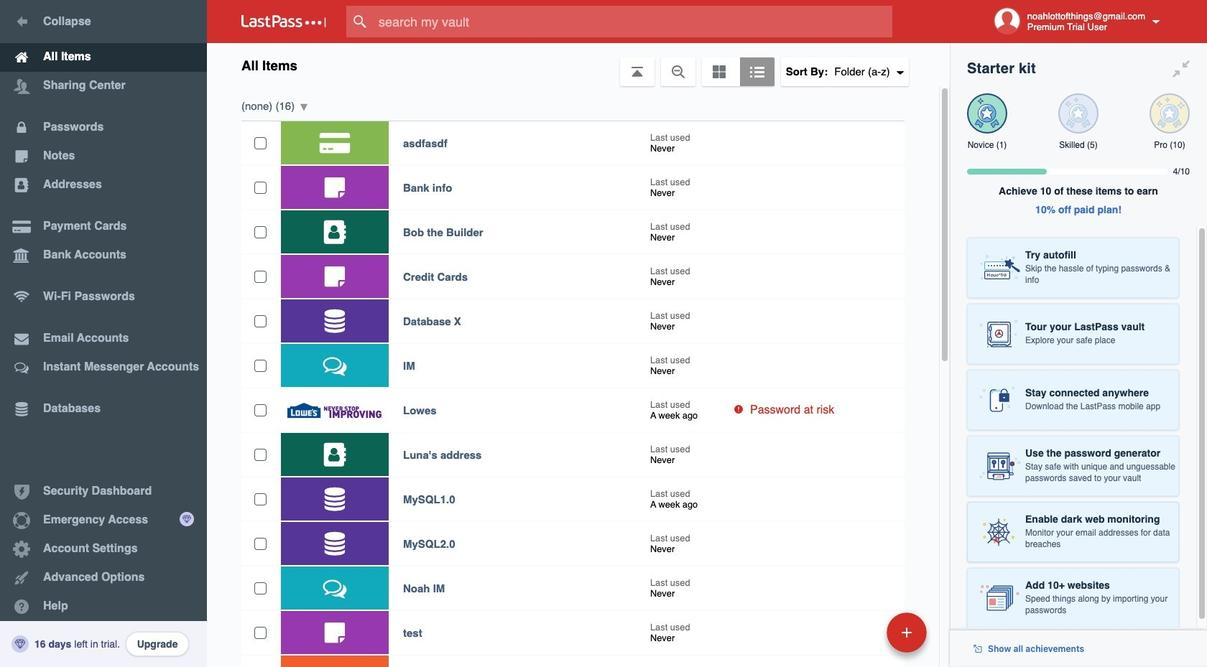 Task type: describe. For each thing, give the bounding box(es) containing it.
lastpass image
[[242, 15, 326, 28]]

main navigation navigation
[[0, 0, 207, 668]]

new item element
[[788, 613, 932, 654]]

Search search field
[[347, 6, 921, 37]]



Task type: locate. For each thing, give the bounding box(es) containing it.
search my vault text field
[[347, 6, 921, 37]]

vault options navigation
[[207, 43, 950, 86]]

new item navigation
[[788, 609, 936, 668]]



